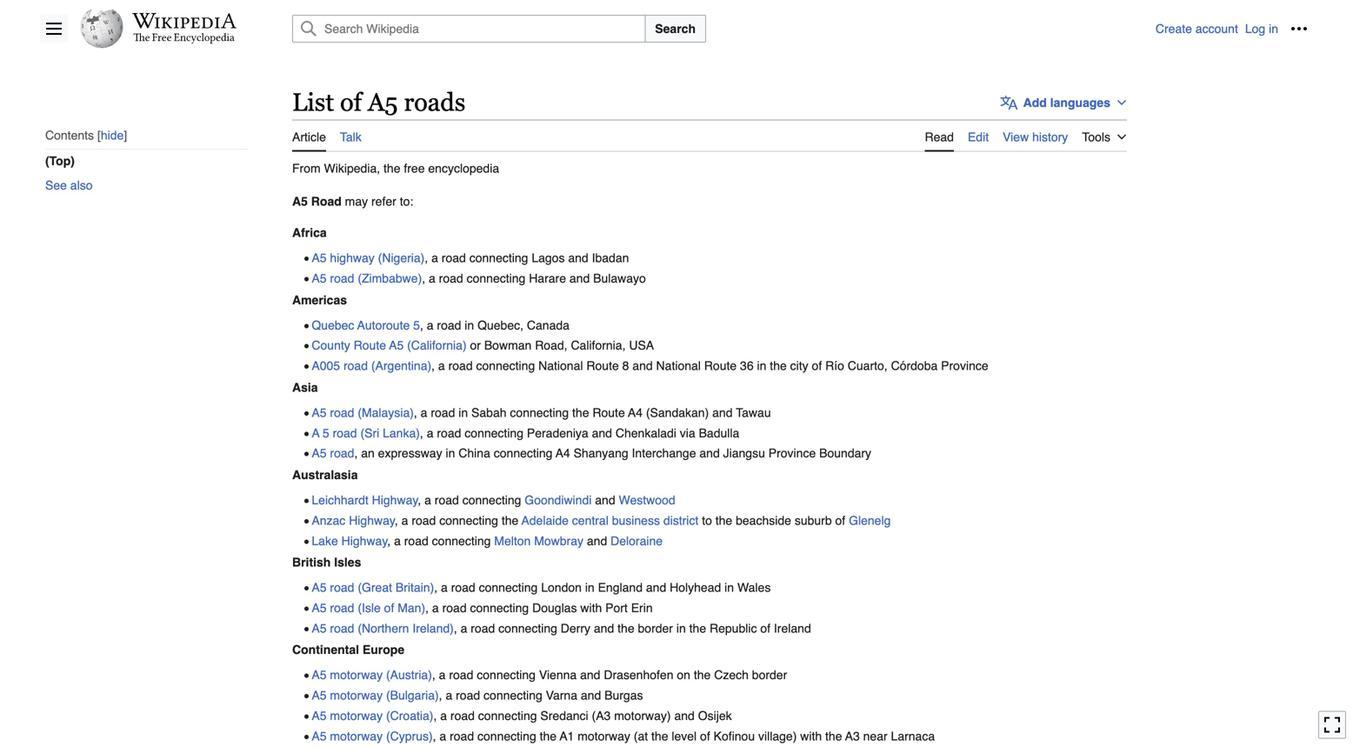 Task type: vqa. For each thing, say whether or not it's contained in the screenshot.
Douglas at bottom left
yes



Task type: locate. For each thing, give the bounding box(es) containing it.
in left "wales"
[[725, 581, 734, 595]]

1 horizontal spatial with
[[801, 730, 822, 743]]

national up (sandakan)
[[657, 359, 701, 373]]

hide button
[[97, 129, 127, 143]]

and up "level"
[[675, 709, 695, 723]]

jiangsu
[[724, 447, 766, 460]]

and
[[568, 251, 589, 265], [570, 272, 590, 285], [633, 359, 653, 373], [713, 406, 733, 420], [592, 426, 613, 440], [700, 447, 720, 460], [595, 493, 616, 507], [587, 534, 608, 548], [646, 581, 667, 595], [594, 622, 615, 636], [580, 668, 601, 682], [581, 689, 601, 703], [675, 709, 695, 723]]

district
[[664, 514, 699, 528]]

free
[[404, 162, 425, 175]]

road right a005
[[344, 359, 368, 373]]

1 horizontal spatial a4
[[628, 406, 643, 420]]

edit
[[968, 130, 989, 144]]

motorway down a5 motorway (croatia) link
[[330, 730, 383, 743]]

and up adelaide central business district link
[[595, 493, 616, 507]]

personal tools navigation
[[1156, 15, 1314, 43]]

usa
[[629, 339, 654, 353]]

a down (california)
[[438, 359, 445, 373]]

a 5 road (sri lanka) link
[[312, 426, 420, 440]]

road right (zimbabwe)
[[439, 272, 464, 285]]

erin
[[631, 601, 653, 615]]

and right the 'vienna'
[[580, 668, 601, 682]]

of left ireland
[[761, 622, 771, 636]]

,
[[425, 251, 428, 265], [422, 272, 426, 285], [420, 318, 424, 332], [432, 359, 435, 373], [414, 406, 417, 420], [420, 426, 424, 440], [355, 447, 358, 460], [418, 493, 421, 507], [395, 514, 398, 528], [388, 534, 391, 548], [434, 581, 438, 595], [426, 601, 429, 615], [454, 622, 457, 636], [432, 668, 436, 682], [439, 689, 443, 703], [434, 709, 437, 723], [433, 730, 436, 743]]

highway down anzac highway "link"
[[342, 534, 388, 548]]

create account link
[[1156, 22, 1239, 36]]

article link
[[292, 120, 326, 152]]

1 vertical spatial highway
[[349, 514, 395, 528]]

melton mowbray link
[[494, 534, 584, 548]]

road down leichhardt highway link
[[412, 514, 436, 528]]

road right the britain)
[[451, 581, 476, 595]]

a005 road (argentina) link
[[312, 359, 432, 373]]

a4
[[628, 406, 643, 420], [556, 447, 571, 460]]

lagos
[[532, 251, 565, 265]]

a down leichhardt highway link
[[402, 514, 408, 528]]

(nigeria)
[[378, 251, 425, 265]]

road
[[311, 195, 342, 209]]

australasia
[[292, 468, 358, 482]]

road left (isle
[[330, 601, 355, 615]]

article
[[292, 130, 326, 144]]

in left sabah
[[459, 406, 468, 420]]

leichhardt highway link
[[312, 493, 418, 507]]

province right "jiangsu" on the bottom of the page
[[769, 447, 816, 460]]

ibadan
[[592, 251, 629, 265]]

a right '(nigeria)'
[[432, 251, 438, 265]]

border down erin
[[638, 622, 673, 636]]

(argentina)
[[371, 359, 432, 373]]

a5 road (great britain) link
[[312, 581, 434, 595]]

via
[[680, 426, 696, 440]]

road right (bulgaria)
[[456, 689, 480, 703]]

chenkaladi
[[616, 426, 677, 440]]

drasenhofen
[[604, 668, 674, 682]]

road down highway
[[330, 272, 355, 285]]

add languages
[[1024, 96, 1111, 109]]

córdoba
[[892, 359, 938, 373]]

tools
[[1083, 130, 1111, 144]]

a4 up chenkaladi
[[628, 406, 643, 420]]

in up or
[[465, 318, 474, 332]]

road left sabah
[[431, 406, 455, 420]]

road up ireland) at the bottom left of page
[[443, 601, 467, 615]]

log in link
[[1246, 22, 1279, 36]]

edit link
[[968, 120, 989, 150]]

0 vertical spatial with
[[581, 601, 602, 615]]

Search Wikipedia search field
[[292, 15, 646, 43]]

ireland
[[774, 622, 812, 636]]

central
[[572, 514, 609, 528]]

and down central
[[587, 534, 608, 548]]

wikipedia image
[[132, 13, 237, 29]]

view history link
[[1003, 120, 1069, 150]]

1 horizontal spatial border
[[752, 668, 788, 682]]

derry
[[561, 622, 591, 636]]

burgas
[[605, 689, 643, 703]]

2 national from the left
[[657, 359, 701, 373]]

0 horizontal spatial a4
[[556, 447, 571, 460]]

the left 'city'
[[770, 359, 787, 373]]

add
[[1024, 96, 1048, 109]]

list
[[292, 88, 334, 117]]

0 horizontal spatial province
[[769, 447, 816, 460]]

connecting
[[470, 251, 529, 265], [467, 272, 526, 285], [476, 359, 535, 373], [510, 406, 569, 420], [465, 426, 524, 440], [494, 447, 553, 460], [463, 493, 522, 507], [440, 514, 499, 528], [432, 534, 491, 548], [479, 581, 538, 595], [470, 601, 529, 615], [499, 622, 558, 636], [477, 668, 536, 682], [484, 689, 543, 703], [478, 709, 537, 723], [478, 730, 537, 743]]

motorway
[[330, 668, 383, 682], [330, 689, 383, 703], [330, 709, 383, 723], [330, 730, 383, 743], [578, 730, 631, 743]]

highway down leichhardt highway link
[[349, 514, 395, 528]]

larnaca
[[891, 730, 935, 743]]

of inside the quebec autoroute 5 , a road in quebec, canada county route a5 (california) or bowman road, california, usa a005 road (argentina) , a road connecting national route 8 and national route 36 in the city of río cuarto, córdoba province asia a5 road (malaysia) , a road in sabah connecting the route a4 (sandakan) and tawau a 5 road (sri lanka) , a road connecting  peradeniya and chenkaladi via badulla a5 road , an expressway in china connecting a4 shanyang interchange and jiangsu province boundary australasia
[[812, 359, 822, 373]]

wales
[[738, 581, 771, 595]]

0 horizontal spatial border
[[638, 622, 673, 636]]

with left port
[[581, 601, 602, 615]]

of up talk link
[[340, 88, 362, 117]]

5 right a
[[323, 426, 329, 440]]

a5
[[368, 88, 398, 117], [292, 195, 308, 209], [312, 251, 327, 265], [312, 272, 327, 285], [389, 339, 404, 353], [312, 406, 327, 420], [312, 447, 327, 460], [312, 581, 327, 595], [312, 601, 327, 615], [312, 622, 327, 636], [312, 668, 327, 682], [312, 689, 327, 703], [312, 709, 327, 723], [312, 730, 327, 743]]

road up the britain)
[[404, 534, 429, 548]]

a right (austria)
[[439, 668, 446, 682]]

of right "level"
[[700, 730, 711, 743]]

history
[[1033, 130, 1069, 144]]

a5 road may refer to:
[[292, 195, 414, 209]]

border inside 'a5 road (great britain) , a road connecting london in england and holyhead in wales a5 road (isle of man) , a road connecting douglas with port erin a5 road (northern ireland) , a road connecting derry and the border in the republic of ireland continental europe'
[[638, 622, 673, 636]]

0 horizontal spatial national
[[539, 359, 583, 373]]

with right village)
[[801, 730, 822, 743]]

talk link
[[340, 120, 362, 150]]

republic
[[710, 622, 757, 636]]

the
[[384, 162, 401, 175], [770, 359, 787, 373], [573, 406, 589, 420], [502, 514, 519, 528], [716, 514, 733, 528], [618, 622, 635, 636], [690, 622, 707, 636], [694, 668, 711, 682], [540, 730, 557, 743], [652, 730, 669, 743], [826, 730, 843, 743]]

1 horizontal spatial national
[[657, 359, 701, 373]]

in right 36
[[757, 359, 767, 373]]

man)
[[398, 601, 426, 615]]

1 horizontal spatial 5
[[413, 318, 420, 332]]

a4 down peradeniya
[[556, 447, 571, 460]]

(isle
[[358, 601, 381, 615]]

1 horizontal spatial province
[[942, 359, 989, 373]]

bowman
[[485, 339, 532, 353]]

british
[[292, 556, 331, 570]]

a right ireland) at the bottom left of page
[[461, 622, 468, 636]]

expressway
[[378, 447, 443, 460]]

(zimbabwe)
[[358, 272, 422, 285]]

create account log in
[[1156, 22, 1279, 36]]

route
[[354, 339, 386, 353], [587, 359, 619, 373], [705, 359, 737, 373], [593, 406, 625, 420]]

the left republic
[[690, 622, 707, 636]]

road up a5 road 'link'
[[333, 426, 357, 440]]

in down holyhead
[[677, 622, 686, 636]]

goondiwindi link
[[525, 493, 592, 507]]

1 vertical spatial border
[[752, 668, 788, 682]]

list of a5 roads
[[292, 88, 466, 117]]

1 vertical spatial 5
[[323, 426, 329, 440]]

national
[[539, 359, 583, 373], [657, 359, 701, 373]]

a3
[[846, 730, 860, 743]]

border right 'czech'
[[752, 668, 788, 682]]

0 horizontal spatial with
[[581, 601, 602, 615]]

account
[[1196, 22, 1239, 36]]

deloraine
[[611, 534, 663, 548]]

suburb
[[795, 514, 832, 528]]

0 vertical spatial border
[[638, 622, 673, 636]]

in right log
[[1270, 22, 1279, 36]]

road right (cyprus)
[[450, 730, 474, 743]]

0 horizontal spatial 5
[[323, 426, 329, 440]]

with inside a5 motorway (austria) , a road connecting vienna and drasenhofen on the czech border a5 motorway (bulgaria) , a road connecting varna and burgas a5 motorway (croatia) , a road connecting sredanci (a3 motorway) and osijek a5 motorway (cyprus) , a road connecting the a1 motorway (at the level of kofinou village) with the a3 near larnaca
[[801, 730, 822, 743]]

national down road,
[[539, 359, 583, 373]]

the down port
[[618, 622, 635, 636]]

(northern
[[358, 622, 409, 636]]

the right to
[[716, 514, 733, 528]]

contents
[[45, 128, 94, 142]]

a005
[[312, 359, 340, 373]]

road right '(nigeria)'
[[442, 251, 466, 265]]

list of a5 roads main content
[[285, 78, 1309, 747]]

leichhardt
[[312, 493, 369, 507]]

0 vertical spatial highway
[[372, 493, 418, 507]]

highway up anzac highway "link"
[[372, 493, 418, 507]]

road down or
[[449, 359, 473, 373]]

of inside the leichhardt highway , a road connecting goondiwindi and westwood anzac highway , a road connecting the adelaide central business district to the beachside suburb of glenelg lake highway , a road connecting melton mowbray and deloraine british isles
[[836, 514, 846, 528]]

county
[[312, 339, 350, 353]]

a right (bulgaria)
[[446, 689, 453, 703]]

1 vertical spatial province
[[769, 447, 816, 460]]

road left an
[[330, 447, 355, 460]]

road down china
[[435, 493, 459, 507]]

quebec
[[312, 318, 355, 332]]

read
[[925, 130, 954, 144]]

of right suburb
[[836, 514, 846, 528]]

menu image
[[45, 20, 63, 37]]

sabah
[[472, 406, 507, 420]]

motorway)
[[615, 709, 671, 723]]

see
[[45, 178, 67, 192]]

harare
[[529, 272, 566, 285]]

1 vertical spatial with
[[801, 730, 822, 743]]

westwood link
[[619, 493, 676, 507]]

read link
[[925, 120, 954, 152]]

0 vertical spatial 5
[[413, 318, 420, 332]]

province right 'córdoba'
[[942, 359, 989, 373]]

of right 'city'
[[812, 359, 822, 373]]

a up (california)
[[427, 318, 434, 332]]

route up shanyang
[[593, 406, 625, 420]]

of inside a5 motorway (austria) , a road connecting vienna and drasenhofen on the czech border a5 motorway (bulgaria) , a road connecting varna and burgas a5 motorway (croatia) , a road connecting sredanci (a3 motorway) and osijek a5 motorway (cyprus) , a road connecting the a1 motorway (at the level of kofinou village) with the a3 near larnaca
[[700, 730, 711, 743]]



Task type: describe. For each thing, give the bounding box(es) containing it.
shanyang
[[574, 447, 629, 460]]

log
[[1246, 22, 1266, 36]]

the right (at
[[652, 730, 669, 743]]

and right harare
[[570, 272, 590, 285]]

0 vertical spatial province
[[942, 359, 989, 373]]

in right the london
[[585, 581, 595, 595]]

and down 'badulla'
[[700, 447, 720, 460]]

or
[[470, 339, 481, 353]]

a right (cyprus)
[[440, 730, 447, 743]]

motorway up a5 motorway (cyprus) link
[[330, 709, 383, 723]]

languages
[[1051, 96, 1111, 109]]

california,
[[571, 339, 626, 353]]

road,
[[535, 339, 568, 353]]

a5 road (great britain) , a road connecting london in england and holyhead in wales a5 road (isle of man) , a road connecting douglas with port erin a5 road (northern ireland) , a road connecting derry and the border in the republic of ireland continental europe
[[292, 581, 812, 657]]

westwood
[[619, 493, 676, 507]]

(austria)
[[386, 668, 432, 682]]

list of a5 roads element
[[292, 152, 1128, 747]]

view
[[1003, 130, 1030, 144]]

to
[[702, 514, 713, 528]]

road up continental
[[330, 622, 355, 636]]

lake
[[312, 534, 338, 548]]

log in and more options image
[[1291, 20, 1309, 37]]

2 vertical spatial highway
[[342, 534, 388, 548]]

search button
[[645, 15, 707, 43]]

(malaysia)
[[358, 406, 414, 420]]

and up (a3
[[581, 689, 601, 703]]

goondiwindi
[[525, 493, 592, 507]]

the free encyclopedia image
[[134, 33, 235, 44]]

Search search field
[[271, 15, 1156, 43]]

encyclopedia
[[428, 162, 500, 175]]

hide
[[101, 129, 124, 142]]

village)
[[759, 730, 797, 743]]

osijek
[[698, 709, 732, 723]]

autoroute
[[358, 318, 410, 332]]

county route a5 (california) link
[[312, 339, 467, 353]]

route down 'california,'
[[587, 359, 619, 373]]

varna
[[546, 689, 578, 703]]

a right (zimbabwe)
[[429, 272, 436, 285]]

in inside the 'personal tools' navigation
[[1270, 22, 1279, 36]]

and right lagos
[[568, 251, 589, 265]]

a5 road (malaysia) link
[[312, 406, 414, 420]]

search
[[655, 22, 696, 36]]

1 vertical spatial a4
[[556, 447, 571, 460]]

a5 highway (nigeria) , a road connecting lagos and ibadan a5 road (zimbabwe) , a road connecting harare and bulawayo americas
[[292, 251, 646, 307]]

road right ireland) at the bottom left of page
[[471, 622, 495, 636]]

bulawayo
[[594, 272, 646, 285]]

motorway down a5 motorway (austria) link
[[330, 689, 383, 703]]

a right (croatia) on the bottom
[[440, 709, 447, 723]]

a right the britain)
[[441, 581, 448, 595]]

and up shanyang
[[592, 426, 613, 440]]

vienna
[[539, 668, 577, 682]]

and right the 8
[[633, 359, 653, 373]]

the up "melton"
[[502, 514, 519, 528]]

adelaide
[[522, 514, 569, 528]]

a up the "expressway"
[[427, 426, 434, 440]]

tawau
[[736, 406, 771, 420]]

melton
[[494, 534, 531, 548]]

8
[[623, 359, 629, 373]]

glenelg
[[849, 514, 891, 528]]

fullscreen image
[[1324, 716, 1342, 734]]

the right on
[[694, 668, 711, 682]]

a right (malaysia)
[[421, 406, 428, 420]]

a5 motorway (austria) link
[[312, 668, 432, 682]]

(top)
[[45, 154, 75, 168]]

see also
[[45, 178, 93, 192]]

in left china
[[446, 447, 455, 460]]

1 national from the left
[[539, 359, 583, 373]]

on
[[677, 668, 691, 682]]

from wikipedia, the free encyclopedia
[[292, 162, 500, 175]]

the up peradeniya
[[573, 406, 589, 420]]

(great
[[358, 581, 392, 595]]

boundary
[[820, 447, 872, 460]]

road right (austria)
[[449, 668, 474, 682]]

route up the a005 road (argentina) link
[[354, 339, 386, 353]]

(a3
[[592, 709, 611, 723]]

a1
[[560, 730, 575, 743]]

a right the lake highway link
[[394, 534, 401, 548]]

near
[[864, 730, 888, 743]]

continental
[[292, 643, 359, 657]]

a5 road (zimbabwe) link
[[312, 272, 422, 285]]

a up ireland) at the bottom left of page
[[432, 601, 439, 615]]

and up 'badulla'
[[713, 406, 733, 420]]

road down isles
[[330, 581, 355, 595]]

motorway down (a3
[[578, 730, 631, 743]]

canada
[[527, 318, 570, 332]]

of right (isle
[[384, 601, 394, 615]]

level
[[672, 730, 697, 743]]

(sandakan)
[[646, 406, 709, 420]]

and up erin
[[646, 581, 667, 595]]

talk
[[340, 130, 362, 144]]

0 vertical spatial a4
[[628, 406, 643, 420]]

africa
[[292, 226, 327, 240]]

a5 road link
[[312, 447, 355, 460]]

to:
[[400, 195, 414, 209]]

cuarto,
[[848, 359, 888, 373]]

motorway up a5 motorway (bulgaria) link
[[330, 668, 383, 682]]

anzac highway link
[[312, 514, 395, 528]]

contents hide
[[45, 128, 124, 142]]

the left a3
[[826, 730, 843, 743]]

border inside a5 motorway (austria) , a road connecting vienna and drasenhofen on the czech border a5 motorway (bulgaria) , a road connecting varna and burgas a5 motorway (croatia) , a road connecting sredanci (a3 motorway) and osijek a5 motorway (cyprus) , a road connecting the a1 motorway (at the level of kofinou village) with the a3 near larnaca
[[752, 668, 788, 682]]

road up a 5 road (sri lanka) link
[[330, 406, 355, 420]]

road up china
[[437, 426, 462, 440]]

peradeniya
[[527, 426, 589, 440]]

and down port
[[594, 622, 615, 636]]

(croatia)
[[386, 709, 434, 723]]

the left a1
[[540, 730, 557, 743]]

with inside 'a5 road (great britain) , a road connecting london in england and holyhead in wales a5 road (isle of man) , a road connecting douglas with port erin a5 road (northern ireland) , a road connecting derry and the border in the republic of ireland continental europe'
[[581, 601, 602, 615]]

(cyprus)
[[386, 730, 433, 743]]

route left 36
[[705, 359, 737, 373]]

refer
[[372, 195, 397, 209]]

england
[[598, 581, 643, 595]]

lake highway link
[[312, 534, 388, 548]]

a down the "expressway"
[[425, 493, 431, 507]]

interchange
[[632, 447, 697, 460]]

road up (california)
[[437, 318, 462, 332]]

the left the free
[[384, 162, 401, 175]]

china
[[459, 447, 491, 460]]

holyhead
[[670, 581, 722, 595]]

a5 highway (nigeria) link
[[312, 251, 425, 265]]

road right (croatia) on the bottom
[[451, 709, 475, 723]]

highway
[[330, 251, 375, 265]]

a5 road (northern ireland) link
[[312, 622, 454, 636]]

36
[[741, 359, 754, 373]]

language progressive image
[[1001, 94, 1019, 111]]

a5 motorway (bulgaria) link
[[312, 689, 439, 703]]



